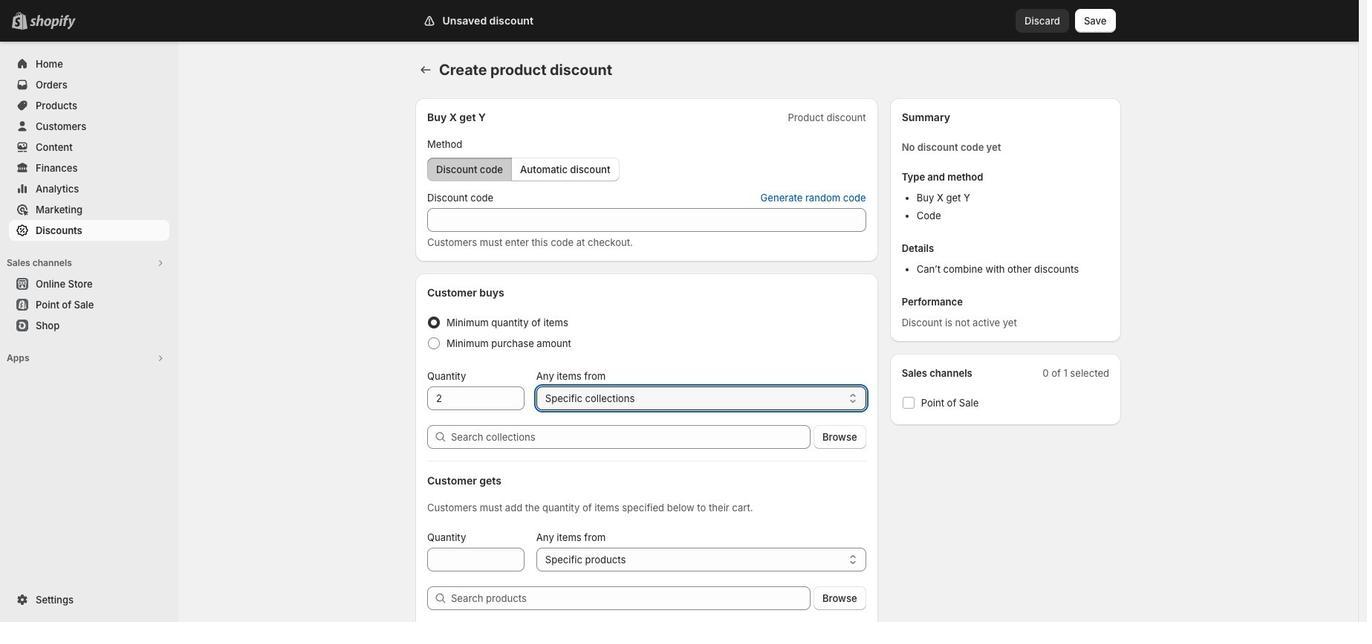 Task type: vqa. For each thing, say whether or not it's contained in the screenshot.
point of sale
no



Task type: locate. For each thing, give the bounding box(es) containing it.
None text field
[[427, 208, 866, 232], [427, 386, 525, 410], [427, 548, 525, 572], [427, 208, 866, 232], [427, 386, 525, 410], [427, 548, 525, 572]]



Task type: describe. For each thing, give the bounding box(es) containing it.
Search products text field
[[451, 586, 811, 610]]

shopify image
[[30, 15, 76, 30]]

Search collections text field
[[451, 425, 811, 449]]



